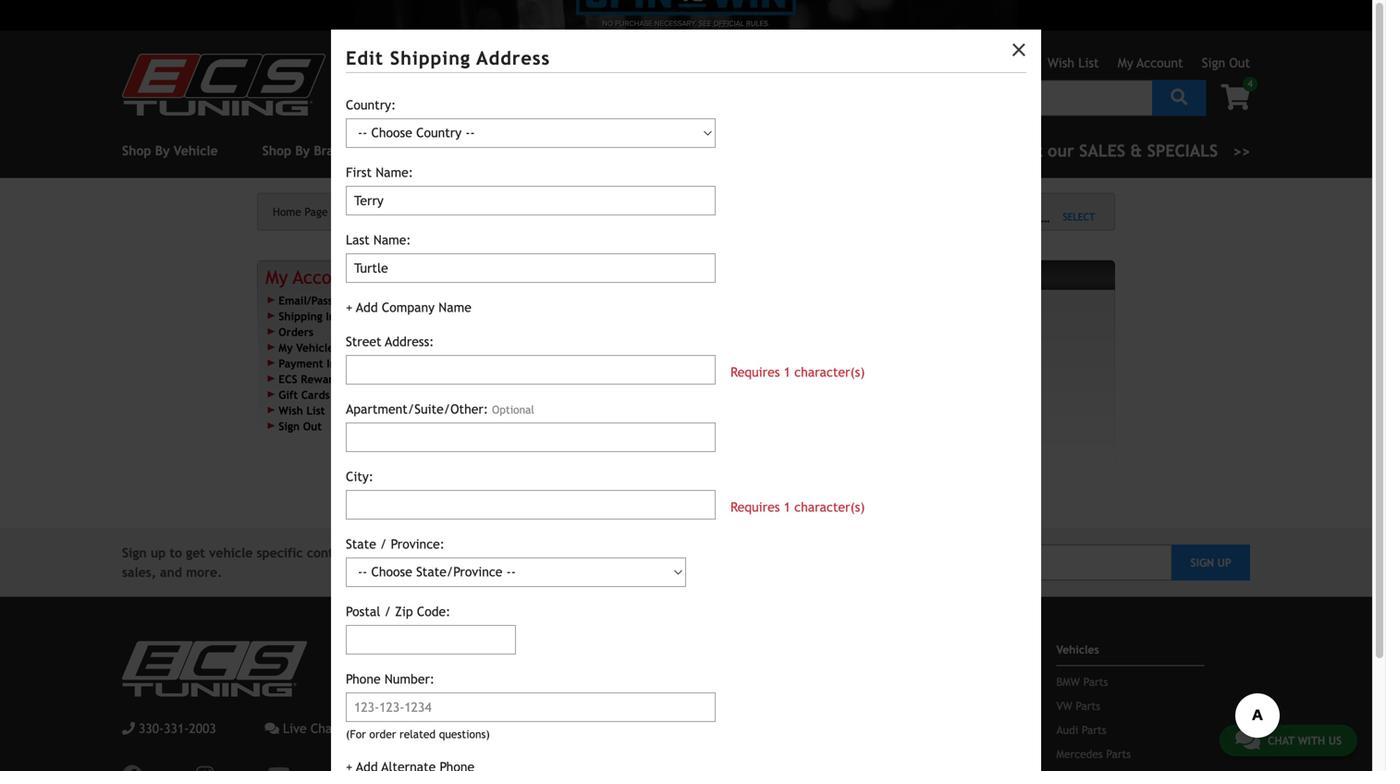 Task type: describe. For each thing, give the bounding box(es) containing it.
character(s) for street address:
[[795, 365, 865, 380]]

parts for mercedes parts
[[1107, 748, 1132, 761]]

address for add new address
[[496, 424, 541, 436]]

apartment/suite/other:
[[346, 402, 488, 417]]

content,
[[307, 546, 359, 560]]

live for comments icon for phone image
[[468, 56, 491, 70]]

chat with us
[[1268, 735, 1342, 748]]

4
[[1248, 78, 1254, 89]]

number:
[[385, 672, 435, 687]]

phone number:
[[346, 672, 435, 687]]

by for clearance
[[426, 143, 441, 158]]

my account for list
[[1118, 56, 1184, 70]]

2 ecs tuning image from the top
[[122, 641, 307, 697]]

contact us link
[[409, 724, 463, 737]]

wish list
[[1048, 56, 1100, 70]]

live chat link for 330-331-2003 link corresponding to phone icon on the bottom left's comments icon
[[265, 719, 364, 739]]

sign out
[[1202, 56, 1251, 70]]

list inside the my account email/password shipping info orders my vehicles payment info ecs rewards gift cards wish list sign out
[[307, 404, 325, 417]]

facebook logo image
[[122, 765, 142, 772]]

requires 1 character(s) for city:
[[731, 500, 865, 515]]

select link
[[1063, 211, 1096, 224]]

330- for phone image
[[357, 56, 382, 70]]

edit
[[346, 47, 384, 69]]

vw
[[1057, 700, 1073, 713]]

sales & specials
[[1080, 141, 1219, 161]]

page
[[305, 205, 328, 218]]

4 link
[[1207, 77, 1258, 112]]

careers link
[[409, 700, 447, 713]]

character(s) for city:
[[795, 500, 865, 515]]

account for page
[[357, 205, 397, 218]]

vw parts link
[[1057, 700, 1101, 713]]

about
[[409, 676, 438, 689]]

0 vertical spatial shipping information
[[409, 205, 517, 218]]

chat with us link
[[1220, 725, 1358, 757]]

home page
[[273, 205, 328, 218]]

(for order related questions)
[[346, 728, 490, 741]]

tap
[[936, 211, 954, 226]]

state / province:
[[346, 537, 445, 552]]

shop for shop by brand
[[262, 143, 292, 158]]

shop by clearance
[[393, 143, 505, 158]]

by for brand
[[295, 143, 310, 158]]

shipping right edit
[[390, 47, 471, 69]]

rewards
[[301, 373, 345, 386]]

city:
[[346, 470, 374, 484]]

sign up
[[1191, 556, 1232, 569]]

home
[[273, 205, 301, 218]]

sign inside the my account email/password shipping info orders my vehicles payment info ecs rewards gift cards wish list sign out
[[279, 420, 300, 433]]

street
[[346, 334, 382, 349]]

email/password
[[279, 294, 359, 307]]

with
[[1299, 735, 1326, 748]]

gift
[[279, 388, 298, 401]]

ecs rewards link
[[279, 373, 345, 386]]

orders
[[279, 325, 314, 338]]

up for sign up
[[1218, 556, 1232, 569]]

shop for shop by clearance
[[393, 143, 422, 158]]

bmw
[[1057, 676, 1081, 689]]

youtube logo image
[[268, 765, 290, 772]]

wish inside the my account email/password shipping info orders my vehicles payment info ecs rewards gift cards wish list sign out
[[279, 404, 303, 417]]

name
[[439, 300, 472, 315]]

street address:
[[346, 334, 434, 349]]

1 vertical spatial information
[[472, 267, 550, 282]]

account inside the my account email/password shipping info orders my vehicles payment info ecs rewards gift cards wish list sign out
[[293, 266, 359, 288]]

sales & specials link
[[965, 138, 1251, 163]]

contact us
[[409, 724, 463, 737]]

/ for postal
[[384, 605, 391, 619]]

1 vertical spatial wish list link
[[279, 404, 325, 417]]

sales,
[[122, 565, 156, 580]]

requires for street address:
[[731, 365, 780, 380]]

2 horizontal spatial chat
[[1268, 735, 1295, 748]]

careers
[[409, 700, 447, 713]]

order
[[370, 728, 396, 741]]

up for sign up to get vehicle specific content, sales, and more.
[[151, 546, 166, 560]]

postal / zip code:
[[346, 605, 451, 619]]

330-331-2003 for 330-331-2003 link corresponding to phone icon on the bottom left's comments icon
[[139, 721, 216, 736]]

company for company
[[409, 643, 456, 656]]

company name link
[[346, 298, 472, 317]]

about us link
[[409, 676, 453, 689]]

postal
[[346, 605, 381, 619]]

get
[[186, 546, 205, 560]]

contact
[[409, 724, 448, 737]]

code:
[[417, 605, 451, 619]]

specials
[[1148, 141, 1219, 161]]

specific
[[257, 546, 303, 560]]

add
[[445, 424, 466, 436]]

330-331-2003 link for comments icon for phone image
[[340, 53, 435, 73]]

my down orders "link"
[[279, 341, 293, 354]]

orders link
[[279, 325, 314, 338]]

/ for state
[[380, 537, 387, 552]]

parts for vw parts
[[1076, 700, 1101, 713]]

more.
[[186, 565, 222, 580]]

parts for bmw parts
[[1084, 676, 1109, 689]]

(for
[[346, 728, 366, 741]]

payment info link
[[279, 357, 347, 370]]

first name:
[[346, 165, 413, 180]]

cards
[[301, 388, 330, 401]]

add new address
[[445, 424, 541, 436]]

'select'
[[957, 211, 997, 226]]

home page link
[[273, 205, 337, 218]]

optional
[[492, 403, 535, 416]]

331- for 330-331-2003 link associated with comments icon for phone image
[[382, 56, 407, 70]]

vehicles inside the my account email/password shipping info orders my vehicles payment info ecs rewards gift cards wish list sign out
[[296, 341, 339, 354]]

0 vertical spatial information
[[456, 205, 517, 218]]

mercedes parts link
[[1057, 748, 1132, 761]]

1 vertical spatial sign out link
[[279, 420, 322, 433]]

new
[[469, 424, 493, 436]]

sign up to get vehicle specific content, sales, and more.
[[122, 546, 359, 580]]

requires 1 character(s) for street address:
[[731, 365, 865, 380]]

sign for sign up to get vehicle specific content, sales, and more.
[[122, 546, 147, 560]]

shop by clearance link
[[393, 143, 505, 158]]

phone image
[[122, 722, 135, 735]]

please tap 'select' to pick a vehicle
[[895, 211, 1091, 226]]

chat for comments icon for phone image
[[495, 56, 522, 70]]

parts for audi parts
[[1082, 724, 1107, 737]]

123-123-1234 text field
[[346, 693, 716, 723]]

us for about us
[[441, 676, 453, 689]]

bmw parts link
[[1057, 676, 1109, 689]]

province:
[[391, 537, 445, 552]]

first
[[346, 165, 372, 180]]

audi parts
[[1057, 724, 1107, 737]]

address:
[[385, 334, 434, 349]]

state
[[346, 537, 376, 552]]

audi parts link
[[1057, 724, 1107, 737]]

Search text field
[[340, 80, 1153, 116]]

0 vertical spatial wish list link
[[1048, 56, 1100, 70]]

gift cards link
[[279, 388, 330, 401]]

331- for 330-331-2003 link corresponding to phone icon on the bottom left's comments icon
[[164, 721, 189, 736]]



Task type: vqa. For each thing, say whether or not it's contained in the screenshot.
the up
yes



Task type: locate. For each thing, give the bounding box(es) containing it.
my vehicles link
[[279, 341, 339, 354]]

ecs tuning 'spin to win' contest logo image
[[576, 0, 797, 15]]

mercedes
[[1057, 748, 1103, 761]]

up inside sign up to get vehicle specific content, sales, and more.
[[151, 546, 166, 560]]

account
[[1137, 56, 1184, 70], [357, 205, 397, 218], [293, 266, 359, 288]]

shop
[[262, 143, 292, 158], [393, 143, 422, 158]]

chat for phone icon on the bottom left's comments icon
[[311, 721, 337, 736]]

account up last name:
[[357, 205, 397, 218]]

company name
[[382, 300, 472, 315]]

0 horizontal spatial vehicle
[[209, 546, 253, 560]]

1 vertical spatial requires 1 character(s)
[[731, 500, 865, 515]]

1 horizontal spatial out
[[1230, 56, 1251, 70]]

by left clearance
[[426, 143, 441, 158]]

1 vertical spatial 331-
[[164, 721, 189, 736]]

0 horizontal spatial my account
[[340, 205, 397, 218]]

shipping up company name
[[411, 267, 467, 282]]

my up last
[[340, 205, 354, 218]]

list down cards
[[307, 404, 325, 417]]

1 vertical spatial 330-
[[139, 721, 164, 736]]

0 vertical spatial wish
[[1048, 56, 1075, 70]]

name: right first
[[376, 165, 413, 180]]

company for company name
[[382, 300, 435, 315]]

0 horizontal spatial comments image
[[265, 722, 279, 735]]

330-331-2003 for 330-331-2003 link associated with comments icon for phone image
[[357, 56, 435, 70]]

vehicles up payment info link
[[296, 341, 339, 354]]

email/password link
[[279, 294, 359, 307]]

out
[[1230, 56, 1251, 70], [303, 420, 322, 433]]

1 horizontal spatial my account
[[1118, 56, 1184, 70]]

list
[[1079, 56, 1100, 70], [307, 404, 325, 417]]

1 vertical spatial info
[[327, 357, 347, 370]]

0 vertical spatial 331-
[[382, 56, 407, 70]]

2 requires from the top
[[731, 500, 780, 515]]

1 ecs tuning image from the top
[[122, 54, 326, 116]]

live chat link
[[449, 53, 549, 73], [265, 719, 364, 739]]

1 vertical spatial address
[[496, 424, 541, 436]]

1 vertical spatial wish
[[279, 404, 303, 417]]

0 horizontal spatial 2003
[[189, 721, 216, 736]]

1 horizontal spatial up
[[1218, 556, 1232, 569]]

vehicle
[[1051, 211, 1091, 226], [209, 546, 253, 560]]

information down clearance
[[456, 205, 517, 218]]

0 horizontal spatial vehicles
[[296, 341, 339, 354]]

330-331-2003 link
[[340, 53, 435, 73], [122, 719, 216, 739]]

1 horizontal spatial live
[[468, 56, 491, 70]]

0 horizontal spatial live
[[283, 721, 307, 736]]

1 vertical spatial account
[[357, 205, 397, 218]]

sign out link down "gift cards" link
[[279, 420, 322, 433]]

1 character(s) from the top
[[795, 365, 865, 380]]

1 horizontal spatial to
[[1000, 211, 1011, 226]]

1
[[784, 365, 791, 380], [784, 500, 791, 515]]

0 vertical spatial name:
[[376, 165, 413, 180]]

1 requires 1 character(s) from the top
[[731, 365, 865, 380]]

0 vertical spatial my account link
[[1118, 56, 1184, 70]]

330-331-2003 link for phone icon on the bottom left's comments icon
[[122, 719, 216, 739]]

1 by from the left
[[295, 143, 310, 158]]

0 horizontal spatial 330-331-2003
[[139, 721, 216, 736]]

comments image
[[449, 56, 464, 69], [265, 722, 279, 735]]

331-
[[382, 56, 407, 70], [164, 721, 189, 736]]

0 vertical spatial address
[[477, 47, 551, 69]]

1 horizontal spatial comments image
[[449, 56, 464, 69]]

0 vertical spatial live chat link
[[449, 53, 549, 73]]

0 horizontal spatial chat
[[311, 721, 337, 736]]

my account link for home page
[[340, 205, 406, 218]]

2 1 from the top
[[784, 500, 791, 515]]

last
[[346, 233, 370, 247]]

shipping up last name:
[[409, 205, 453, 218]]

twitter logo image
[[344, 765, 364, 772]]

my account link up last name:
[[340, 205, 406, 218]]

330-331-2003 link up country:
[[340, 53, 435, 73]]

1 vertical spatial shipping information
[[411, 267, 550, 282]]

0 vertical spatial live
[[468, 56, 491, 70]]

live chat link for 330-331-2003 link associated with comments icon for phone image
[[449, 53, 549, 73]]

live up "youtube logo"
[[283, 721, 307, 736]]

0 vertical spatial account
[[1137, 56, 1184, 70]]

1 horizontal spatial 331-
[[382, 56, 407, 70]]

country:
[[346, 98, 396, 112]]

my account link up "search" image
[[1118, 56, 1184, 70]]

1 horizontal spatial 2003
[[407, 56, 435, 70]]

info up rewards
[[327, 357, 347, 370]]

information up the name
[[472, 267, 550, 282]]

my account email/password shipping info orders my vehicles payment info ecs rewards gift cards wish list sign out
[[266, 266, 359, 433]]

0 horizontal spatial 330-331-2003 link
[[122, 719, 216, 739]]

address for edit shipping address
[[477, 47, 551, 69]]

1 horizontal spatial shop
[[393, 143, 422, 158]]

331- right phone icon on the bottom left
[[164, 721, 189, 736]]

payment
[[279, 357, 323, 370]]

0 vertical spatial 330-331-2003 link
[[340, 53, 435, 73]]

related
[[400, 728, 436, 741]]

vw parts
[[1057, 700, 1101, 713]]

list up 'sales'
[[1079, 56, 1100, 70]]

0 vertical spatial comments image
[[449, 56, 464, 69]]

0 horizontal spatial by
[[295, 143, 310, 158]]

0 vertical spatial company
[[382, 300, 435, 315]]

1 horizontal spatial sign out link
[[1202, 56, 1251, 70]]

last name:
[[346, 233, 411, 247]]

330- right phone image
[[357, 56, 382, 70]]

address inside button
[[496, 424, 541, 436]]

my account link up email/password
[[266, 266, 359, 288]]

0 horizontal spatial 330-
[[139, 721, 164, 736]]

live chat link up clearance
[[449, 53, 549, 73]]

1 horizontal spatial live chat
[[468, 56, 522, 70]]

ecs
[[279, 373, 298, 386]]

0 horizontal spatial list
[[307, 404, 325, 417]]

1 shop from the left
[[262, 143, 292, 158]]

information
[[456, 205, 517, 218], [472, 267, 550, 282]]

name: for last name:
[[374, 233, 411, 247]]

2 shop from the left
[[393, 143, 422, 158]]

comments image up "shop by clearance"
[[449, 56, 464, 69]]

live chat for phone icon on the bottom left's comments icon
[[283, 721, 337, 736]]

330-
[[357, 56, 382, 70], [139, 721, 164, 736]]

330-331-2003 up country:
[[357, 56, 435, 70]]

vehicles up 'bmw parts'
[[1057, 643, 1100, 656]]

shipping inside the my account email/password shipping info orders my vehicles payment info ecs rewards gift cards wish list sign out
[[279, 310, 323, 323]]

sign inside sign up to get vehicle specific content, sales, and more.
[[122, 546, 147, 560]]

live chat for comments icon for phone image
[[468, 56, 522, 70]]

1 vertical spatial live chat
[[283, 721, 337, 736]]

1 for street address:
[[784, 365, 791, 380]]

my account up last name:
[[340, 205, 397, 218]]

shop by brand
[[262, 143, 349, 158]]

by
[[295, 143, 310, 158], [426, 143, 441, 158]]

1 horizontal spatial wish list link
[[1048, 56, 1100, 70]]

sign out link up 4
[[1202, 56, 1251, 70]]

1 for city:
[[784, 500, 791, 515]]

1 vertical spatial to
[[170, 546, 182, 560]]

0 vertical spatial list
[[1079, 56, 1100, 70]]

clearance
[[445, 143, 505, 158]]

us for contact us
[[451, 724, 463, 737]]

2003 for 330-331-2003 link associated with comments icon for phone image
[[407, 56, 435, 70]]

live
[[468, 56, 491, 70], [283, 721, 307, 736]]

0 horizontal spatial out
[[303, 420, 322, 433]]

phone
[[346, 672, 381, 687]]

name:
[[376, 165, 413, 180], [374, 233, 411, 247]]

sign for sign out
[[1202, 56, 1226, 70]]

us right "contact"
[[451, 724, 463, 737]]

1 horizontal spatial vehicle
[[1051, 211, 1091, 226]]

ecs tuning image
[[122, 54, 326, 116], [122, 641, 307, 697]]

info down email/password
[[326, 310, 346, 323]]

1 requires from the top
[[731, 365, 780, 380]]

zip
[[395, 605, 413, 619]]

1 horizontal spatial 330-331-2003 link
[[340, 53, 435, 73]]

live for phone icon on the bottom left's comments icon
[[283, 721, 307, 736]]

character(s)
[[795, 365, 865, 380], [795, 500, 865, 515]]

wish
[[1048, 56, 1075, 70], [279, 404, 303, 417]]

1 vertical spatial vehicle
[[209, 546, 253, 560]]

my account up "search" image
[[1118, 56, 1184, 70]]

company
[[382, 300, 435, 315], [409, 643, 456, 656]]

add new address button
[[418, 413, 568, 447]]

0 vertical spatial ecs tuning image
[[122, 54, 326, 116]]

2 character(s) from the top
[[795, 500, 865, 515]]

2003
[[407, 56, 435, 70], [189, 721, 216, 736]]

requires
[[731, 365, 780, 380], [731, 500, 780, 515]]

0 vertical spatial 330-
[[357, 56, 382, 70]]

us right about on the bottom of page
[[441, 676, 453, 689]]

0 vertical spatial vehicles
[[296, 341, 339, 354]]

phone image
[[340, 56, 353, 69]]

None text field
[[346, 186, 716, 216], [346, 355, 716, 385], [346, 423, 716, 452], [346, 186, 716, 216], [346, 355, 716, 385], [346, 423, 716, 452]]

company up about us link
[[409, 643, 456, 656]]

1 vertical spatial comments image
[[265, 722, 279, 735]]

a
[[1041, 211, 1048, 226]]

2003 up instagram logo
[[189, 721, 216, 736]]

1 horizontal spatial vehicles
[[1057, 643, 1100, 656]]

shipping info link
[[279, 310, 346, 323]]

info
[[326, 310, 346, 323], [327, 357, 347, 370]]

about us
[[409, 676, 453, 689]]

apartment/suite/other: optional
[[346, 402, 535, 417]]

live chat up clearance
[[468, 56, 522, 70]]

account for list
[[1137, 56, 1184, 70]]

parts right mercedes
[[1107, 748, 1132, 761]]

shipping information down clearance
[[409, 205, 517, 218]]

my
[[1118, 56, 1134, 70], [340, 205, 354, 218], [266, 266, 288, 288], [279, 341, 293, 354]]

1 horizontal spatial by
[[426, 143, 441, 158]]

2 vertical spatial account
[[293, 266, 359, 288]]

live chat left (for
[[283, 721, 337, 736]]

2 vertical spatial my account link
[[266, 266, 359, 288]]

/
[[380, 537, 387, 552], [384, 605, 391, 619]]

1 vertical spatial vehicles
[[1057, 643, 1100, 656]]

/ right state
[[380, 537, 387, 552]]

select
[[1063, 211, 1096, 223]]

&
[[1131, 141, 1143, 161]]

us
[[441, 676, 453, 689], [451, 724, 463, 737], [1329, 735, 1342, 748]]

vehicle inside sign up to get vehicle specific content, sales, and more.
[[209, 546, 253, 560]]

name: right last
[[374, 233, 411, 247]]

audi
[[1057, 724, 1079, 737]]

shop left brand
[[262, 143, 292, 158]]

0 horizontal spatial to
[[170, 546, 182, 560]]

1 1 from the top
[[784, 365, 791, 380]]

parts up mercedes parts link
[[1082, 724, 1107, 737]]

0 vertical spatial requires 1 character(s)
[[731, 365, 865, 380]]

my account link
[[1118, 56, 1184, 70], [340, 205, 406, 218], [266, 266, 359, 288]]

shipping information
[[409, 205, 517, 218], [411, 267, 550, 282]]

pick
[[1014, 211, 1038, 226]]

0 vertical spatial requires
[[731, 365, 780, 380]]

0 vertical spatial live chat
[[468, 56, 522, 70]]

please
[[895, 211, 933, 226]]

/ left zip
[[384, 605, 391, 619]]

vehicles
[[296, 341, 339, 354], [1057, 643, 1100, 656]]

2003 right edit
[[407, 56, 435, 70]]

sign up button
[[1172, 545, 1251, 581]]

account up email/password link
[[293, 266, 359, 288]]

edit shipping address
[[346, 47, 551, 69]]

1 vertical spatial out
[[303, 420, 322, 433]]

to left 'pick'
[[1000, 211, 1011, 226]]

1 vertical spatial my account
[[340, 205, 397, 218]]

live up clearance
[[468, 56, 491, 70]]

sign for sign up
[[1191, 556, 1215, 569]]

330- right phone icon on the bottom left
[[139, 721, 164, 736]]

to inside sign up to get vehicle specific content, sales, and more.
[[170, 546, 182, 560]]

1 horizontal spatial list
[[1079, 56, 1100, 70]]

sign inside 'button'
[[1191, 556, 1215, 569]]

0 vertical spatial 2003
[[407, 56, 435, 70]]

sign out link
[[1202, 56, 1251, 70], [279, 420, 322, 433]]

1 horizontal spatial chat
[[495, 56, 522, 70]]

shipping information up the name
[[411, 267, 550, 282]]

shipping up orders "link"
[[279, 310, 323, 323]]

account up "search" image
[[1137, 56, 1184, 70]]

parts right bmw
[[1084, 676, 1109, 689]]

my account link for wish list
[[1118, 56, 1184, 70]]

my right wish list
[[1118, 56, 1134, 70]]

comments image for phone icon on the bottom left
[[265, 722, 279, 735]]

vehicle up the more.
[[209, 546, 253, 560]]

requires 1 character(s)
[[731, 365, 865, 380], [731, 500, 865, 515]]

search image
[[1172, 89, 1188, 105]]

1 vertical spatial live chat link
[[265, 719, 364, 739]]

2 requires 1 character(s) from the top
[[731, 500, 865, 515]]

to left get at the bottom
[[170, 546, 182, 560]]

0 vertical spatial 1
[[784, 365, 791, 380]]

1 vertical spatial 330-331-2003 link
[[122, 719, 216, 739]]

comments image up "youtube logo"
[[265, 722, 279, 735]]

1 vertical spatial ecs tuning image
[[122, 641, 307, 697]]

Email email field
[[411, 545, 1172, 581]]

1 vertical spatial /
[[384, 605, 391, 619]]

1 vertical spatial 330-331-2003
[[139, 721, 216, 736]]

None text field
[[346, 253, 716, 283], [346, 490, 716, 520], [346, 625, 516, 655], [346, 253, 716, 283], [346, 490, 716, 520], [346, 625, 516, 655]]

331- right phone image
[[382, 56, 407, 70]]

1 horizontal spatial live chat link
[[449, 53, 549, 73]]

0 horizontal spatial live chat link
[[265, 719, 364, 739]]

bmw parts
[[1057, 676, 1109, 689]]

my account for page
[[340, 205, 397, 218]]

up inside 'button'
[[1218, 556, 1232, 569]]

company up address:
[[382, 300, 435, 315]]

requires for city:
[[731, 500, 780, 515]]

comments image for phone image
[[449, 56, 464, 69]]

0 vertical spatial my account
[[1118, 56, 1184, 70]]

us right with
[[1329, 735, 1342, 748]]

0 horizontal spatial wish
[[279, 404, 303, 417]]

0 vertical spatial 330-331-2003
[[357, 56, 435, 70]]

330-331-2003 up instagram logo
[[139, 721, 216, 736]]

mercedes parts
[[1057, 748, 1132, 761]]

0 horizontal spatial shop
[[262, 143, 292, 158]]

name: for first name:
[[376, 165, 413, 180]]

my account
[[1118, 56, 1184, 70], [340, 205, 397, 218]]

1 vertical spatial company
[[409, 643, 456, 656]]

shop up first name:
[[393, 143, 422, 158]]

1 horizontal spatial 330-331-2003
[[357, 56, 435, 70]]

and
[[160, 565, 182, 580]]

my up email/password
[[266, 266, 288, 288]]

vehicle right the a
[[1051, 211, 1091, 226]]

parts right vw
[[1076, 700, 1101, 713]]

live chat link up "youtube logo"
[[265, 719, 364, 739]]

2 by from the left
[[426, 143, 441, 158]]

330- for phone icon on the bottom left
[[139, 721, 164, 736]]

0 vertical spatial info
[[326, 310, 346, 323]]

0 vertical spatial to
[[1000, 211, 1011, 226]]

out down cards
[[303, 420, 322, 433]]

1 vertical spatial 1
[[784, 500, 791, 515]]

0 vertical spatial vehicle
[[1051, 211, 1091, 226]]

1 vertical spatial name:
[[374, 233, 411, 247]]

0 horizontal spatial live chat
[[283, 721, 337, 736]]

out inside the my account email/password shipping info orders my vehicles payment info ecs rewards gift cards wish list sign out
[[303, 420, 322, 433]]

1 vertical spatial character(s)
[[795, 500, 865, 515]]

0 vertical spatial sign out link
[[1202, 56, 1251, 70]]

address
[[477, 47, 551, 69], [496, 424, 541, 436]]

instagram logo image
[[196, 765, 214, 772]]

1 vertical spatial list
[[307, 404, 325, 417]]

out up 4
[[1230, 56, 1251, 70]]

sales
[[1080, 141, 1126, 161]]

0 horizontal spatial 331-
[[164, 721, 189, 736]]

by left brand
[[295, 143, 310, 158]]

2003 for 330-331-2003 link corresponding to phone icon on the bottom left's comments icon
[[189, 721, 216, 736]]

1 vertical spatial requires
[[731, 500, 780, 515]]

1 horizontal spatial wish
[[1048, 56, 1075, 70]]

up
[[151, 546, 166, 560], [1218, 556, 1232, 569]]

330-331-2003 link up instagram logo
[[122, 719, 216, 739]]



